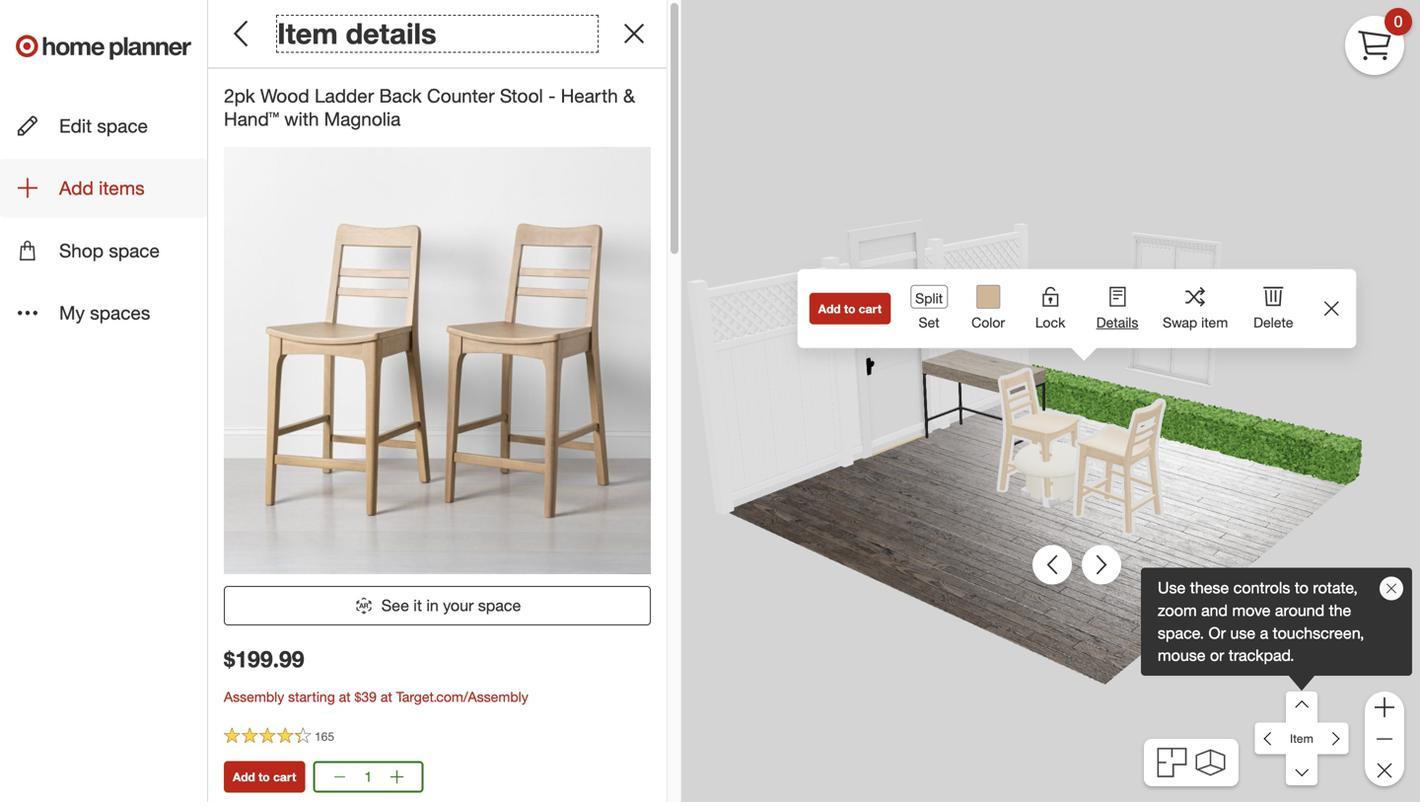 Task type: vqa. For each thing, say whether or not it's contained in the screenshot.
$7.00 - $8.40 Sale When purchased online associated with Family
no



Task type: describe. For each thing, give the bounding box(es) containing it.
add items
[[59, 177, 145, 199]]

0 horizontal spatial add to cart button
[[224, 761, 305, 793]]

shop space
[[59, 239, 160, 262]]

to for left add to cart button
[[259, 769, 270, 784]]

details button
[[1084, 269, 1152, 344]]

add for the topmost add to cart button
[[819, 301, 841, 316]]

use these controls to rotate, zoom and move around the space. or use a touchscreen, mouse or trackpad. tooltip
[[1142, 568, 1413, 676]]

to inside use these controls to rotate, zoom and move around the space. or use a touchscreen, mouse or trackpad.
[[1295, 578, 1309, 598]]

my
[[59, 301, 85, 324]]

move asset west by 6" image
[[1287, 754, 1318, 786]]

item for item
[[1291, 731, 1314, 746]]

top view button icon image
[[1158, 748, 1187, 778]]

these
[[1191, 578, 1230, 598]]

2pk
[[224, 84, 255, 107]]

assembly
[[224, 688, 284, 705]]

around
[[1276, 601, 1325, 620]]

0 button
[[1346, 8, 1413, 75]]

your
[[443, 596, 474, 615]]

my spaces
[[59, 301, 150, 324]]

color
[[972, 314, 1006, 331]]

move asset east by 6" image
[[1287, 692, 1318, 723]]

lock
[[1036, 314, 1066, 331]]

2 at from the left
[[381, 688, 392, 705]]

shop space button
[[0, 221, 207, 280]]

or
[[1209, 623, 1227, 643]]

swap item
[[1163, 314, 1229, 331]]

spaces
[[90, 301, 150, 324]]

counter
[[427, 84, 495, 107]]

delete
[[1254, 314, 1294, 331]]

see it in your space button
[[224, 586, 651, 625]]

space for shop space
[[109, 239, 160, 262]]

-
[[549, 84, 556, 107]]

item for item details
[[277, 16, 338, 51]]

set
[[919, 314, 940, 331]]

mouse
[[1158, 646, 1206, 665]]

$199.99
[[224, 645, 304, 673]]

assembly starting at $39 at target.com/assembly link
[[224, 688, 529, 705]]

delete button
[[1241, 269, 1308, 344]]

swap item button
[[1152, 269, 1241, 344]]

details
[[1097, 314, 1139, 331]]

cart for left add to cart button
[[273, 769, 296, 784]]

see it in your space
[[382, 596, 521, 615]]

edit space button
[[0, 97, 207, 155]]

home planner landing page image
[[16, 16, 191, 79]]

0 horizontal spatial add
[[59, 177, 94, 199]]

with
[[284, 108, 319, 130]]

move asset north by 6" image
[[1256, 723, 1287, 755]]

move asset south by 6" image
[[1318, 723, 1350, 755]]

target.com/assembly
[[396, 688, 529, 705]]

&
[[624, 84, 635, 107]]

split set
[[916, 289, 943, 331]]



Task type: locate. For each thing, give the bounding box(es) containing it.
in
[[427, 596, 439, 615]]

1 vertical spatial cart
[[273, 769, 296, 784]]

cart
[[859, 301, 882, 316], [273, 769, 296, 784]]

item details
[[277, 16, 437, 51]]

assembly starting at $39 at target.com/assembly
[[224, 688, 529, 705]]

0 vertical spatial to
[[844, 301, 856, 316]]

space right your
[[478, 596, 521, 615]]

1 horizontal spatial add
[[233, 769, 255, 784]]

zoom
[[1158, 601, 1197, 620]]

add items button
[[0, 159, 207, 217]]

magnolia
[[324, 108, 401, 130]]

space.
[[1158, 623, 1205, 643]]

color button
[[960, 269, 1017, 348]]

0 horizontal spatial at
[[339, 688, 351, 705]]

add to cart button left split set
[[810, 293, 891, 324]]

add to cart for left add to cart button
[[233, 769, 296, 784]]

add to cart for the topmost add to cart button
[[819, 301, 882, 316]]

1 horizontal spatial cart
[[859, 301, 882, 316]]

0 horizontal spatial cart
[[273, 769, 296, 784]]

$39
[[355, 688, 377, 705]]

0 vertical spatial space
[[97, 114, 148, 137]]

0 vertical spatial item
[[277, 16, 338, 51]]

use
[[1158, 578, 1186, 598]]

0 horizontal spatial item
[[277, 16, 338, 51]]

rotate,
[[1314, 578, 1358, 598]]

1 vertical spatial space
[[109, 239, 160, 262]]

a
[[1261, 623, 1269, 643]]

details
[[346, 16, 437, 51]]

1 horizontal spatial at
[[381, 688, 392, 705]]

ladder
[[315, 84, 374, 107]]

2 vertical spatial space
[[478, 596, 521, 615]]

controls
[[1234, 578, 1291, 598]]

stool
[[500, 84, 543, 107]]

to up around
[[1295, 578, 1309, 598]]

and
[[1202, 601, 1228, 620]]

items
[[99, 177, 145, 199]]

1 horizontal spatial add to cart button
[[810, 293, 891, 324]]

to
[[844, 301, 856, 316], [1295, 578, 1309, 598], [259, 769, 270, 784]]

starting
[[288, 688, 335, 705]]

trackpad.
[[1229, 646, 1295, 665]]

space for edit space
[[97, 114, 148, 137]]

1 horizontal spatial to
[[844, 301, 856, 316]]

it
[[414, 596, 422, 615]]

1 vertical spatial add to cart button
[[224, 761, 305, 793]]

wood
[[260, 84, 310, 107]]

cart for the topmost add to cart button
[[859, 301, 882, 316]]

2pk wood ladder back counter stool - hearth & hand™ with magnolia
[[224, 84, 635, 130]]

use
[[1231, 623, 1256, 643]]

item
[[1202, 314, 1229, 331]]

1 vertical spatial to
[[1295, 578, 1309, 598]]

add to cart button down assembly
[[224, 761, 305, 793]]

hand™
[[224, 108, 279, 130]]

cart left split set
[[859, 301, 882, 316]]

swap
[[1163, 314, 1198, 331]]

2 horizontal spatial to
[[1295, 578, 1309, 598]]

shop
[[59, 239, 104, 262]]

hearth
[[561, 84, 618, 107]]

item down move asset east by 6" image
[[1291, 731, 1314, 746]]

cart down the 'starting'
[[273, 769, 296, 784]]

2pk wood ladder back counter stool - hearth & hand™ with magnolia image
[[224, 147, 651, 574]]

use these controls to rotate, zoom and move around the space. or use a touchscreen, mouse or trackpad.
[[1158, 578, 1365, 665]]

0 vertical spatial add to cart button
[[810, 293, 891, 324]]

0 vertical spatial cart
[[859, 301, 882, 316]]

front view button icon image
[[1197, 750, 1226, 776]]

0 horizontal spatial add to cart
[[233, 769, 296, 784]]

item up "wood" on the top left of page
[[277, 16, 338, 51]]

add to cart left split set
[[819, 301, 882, 316]]

edit space
[[59, 114, 148, 137]]

touchscreen,
[[1273, 623, 1365, 643]]

2 vertical spatial add
[[233, 769, 255, 784]]

1 at from the left
[[339, 688, 351, 705]]

add for left add to cart button
[[233, 769, 255, 784]]

my spaces button
[[0, 284, 207, 342]]

space right shop
[[109, 239, 160, 262]]

0
[[1395, 12, 1404, 31]]

lock button
[[1017, 269, 1084, 344]]

2 vertical spatial to
[[259, 769, 270, 784]]

2 horizontal spatial add
[[819, 301, 841, 316]]

0 vertical spatial add
[[59, 177, 94, 199]]

add to cart down assembly
[[233, 769, 296, 784]]

1 horizontal spatial add to cart
[[819, 301, 882, 316]]

add
[[59, 177, 94, 199], [819, 301, 841, 316], [233, 769, 255, 784]]

item
[[277, 16, 338, 51], [1291, 731, 1314, 746]]

1 horizontal spatial item
[[1291, 731, 1314, 746]]

add to cart
[[819, 301, 882, 316], [233, 769, 296, 784]]

at left $39 on the bottom left of the page
[[339, 688, 351, 705]]

to for the topmost add to cart button
[[844, 301, 856, 316]]

at
[[339, 688, 351, 705], [381, 688, 392, 705]]

the
[[1330, 601, 1352, 620]]

to left split set
[[844, 301, 856, 316]]

add to cart button
[[810, 293, 891, 324], [224, 761, 305, 793]]

0 horizontal spatial to
[[259, 769, 270, 784]]

split
[[916, 289, 943, 307]]

1 vertical spatial add to cart
[[233, 769, 296, 784]]

space right edit
[[97, 114, 148, 137]]

edit
[[59, 114, 92, 137]]

back
[[379, 84, 422, 107]]

space
[[97, 114, 148, 137], [109, 239, 160, 262], [478, 596, 521, 615]]

0 vertical spatial add to cart
[[819, 301, 882, 316]]

move
[[1233, 601, 1271, 620]]

see
[[382, 596, 409, 615]]

at right $39 on the bottom left of the page
[[381, 688, 392, 705]]

1 vertical spatial add
[[819, 301, 841, 316]]

165
[[315, 729, 335, 744]]

or
[[1211, 646, 1225, 665]]

1 vertical spatial item
[[1291, 731, 1314, 746]]

to down assembly
[[259, 769, 270, 784]]



